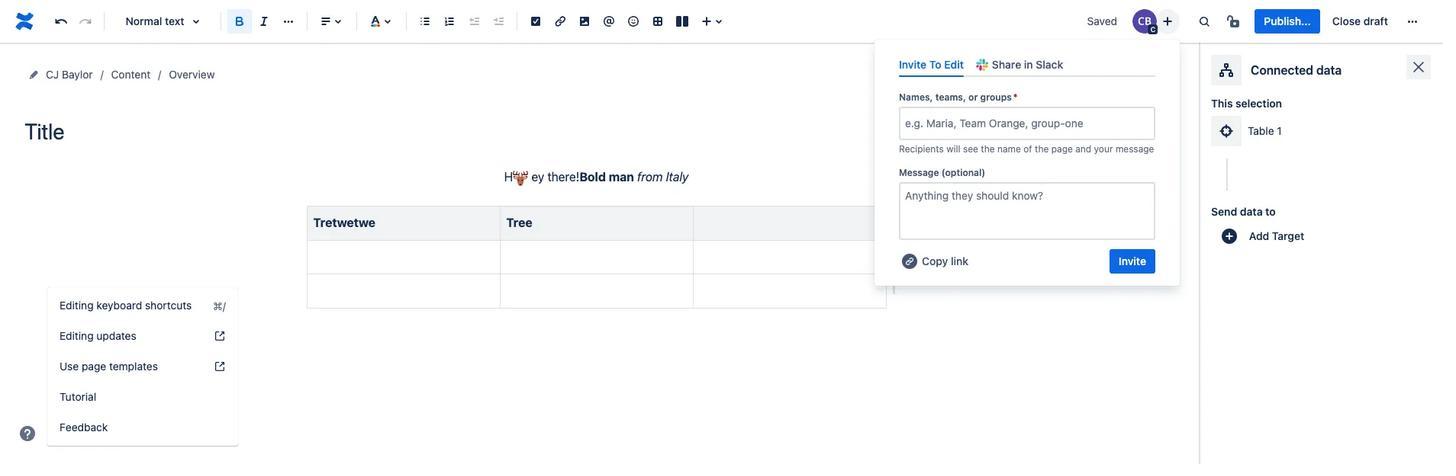 Task type: locate. For each thing, give the bounding box(es) containing it.
1 vertical spatial editing
[[60, 330, 94, 343]]

data for connected
[[1317, 63, 1342, 77]]

editing up editing updates
[[60, 299, 94, 312]]

editing
[[60, 299, 94, 312], [60, 330, 94, 343]]

table
[[1248, 124, 1274, 137]]

team
[[960, 117, 986, 130]]

1 horizontal spatial the
[[1035, 144, 1049, 155]]

undo ⌘z image
[[52, 12, 70, 31]]

names, teams, or groups *
[[899, 92, 1018, 103]]

the
[[981, 144, 995, 155], [1035, 144, 1049, 155]]

shortcuts
[[145, 299, 192, 312]]

:deer: image
[[513, 171, 528, 186]]

ey there! bold man from italy
[[528, 170, 689, 184]]

page
[[1052, 144, 1073, 155], [82, 360, 106, 373]]

invite to edit image
[[1159, 12, 1177, 30]]

:deer: image
[[513, 171, 528, 186]]

0 vertical spatial editing
[[60, 299, 94, 312]]

copy link button
[[899, 250, 970, 274]]

share
[[992, 58, 1021, 71]]

e.g.
[[905, 117, 924, 130]]

0 horizontal spatial the
[[981, 144, 995, 155]]

2 the from the left
[[1035, 144, 1049, 155]]

0 vertical spatial data
[[1317, 63, 1342, 77]]

1 horizontal spatial invite
[[1119, 255, 1147, 268]]

numbered list ⌘⇧7 image
[[440, 12, 459, 31]]

help image inside use page templates link
[[214, 361, 226, 373]]

templates
[[109, 360, 158, 373]]

add
[[1249, 230, 1270, 243]]

indent tab image
[[489, 12, 508, 31]]

layouts image
[[673, 12, 692, 31]]

normal text
[[126, 15, 184, 27]]

teams,
[[936, 92, 966, 103]]

data left to
[[1240, 205, 1263, 218]]

your
[[1094, 144, 1113, 155]]

connected data
[[1251, 63, 1342, 77]]

name
[[998, 144, 1021, 155]]

page right use
[[82, 360, 106, 373]]

0 vertical spatial page
[[1052, 144, 1073, 155]]

maria,
[[926, 117, 957, 130]]

help image
[[214, 361, 226, 373], [18, 425, 37, 443]]

share in slack
[[992, 58, 1063, 71]]

0 horizontal spatial help image
[[18, 425, 37, 443]]

invite inside button
[[1119, 255, 1147, 268]]

recipients
[[899, 144, 944, 155]]

close
[[1333, 15, 1361, 27]]

baylor
[[62, 68, 93, 81]]

data right connected
[[1317, 63, 1342, 77]]

1 vertical spatial data
[[1240, 205, 1263, 218]]

there!
[[548, 170, 580, 184]]

add target button
[[1211, 227, 1321, 246]]

confluence image
[[12, 9, 37, 34], [12, 9, 37, 34]]

find and replace image
[[1196, 12, 1214, 31]]

1
[[1277, 124, 1282, 137]]

invite to edit
[[899, 58, 964, 71]]

link
[[951, 255, 969, 268]]

editing updates link
[[47, 321, 238, 352]]

table 1
[[1248, 124, 1282, 137]]

invite
[[899, 58, 927, 71], [1119, 255, 1147, 268]]

(optional)
[[942, 167, 986, 179]]

and
[[1076, 144, 1092, 155]]

use
[[60, 360, 79, 373]]

use page templates
[[60, 360, 158, 373]]

0 horizontal spatial data
[[1240, 205, 1263, 218]]

0 horizontal spatial invite
[[899, 58, 927, 71]]

1 horizontal spatial help image
[[214, 361, 226, 373]]

1 horizontal spatial page
[[1052, 144, 1073, 155]]

add target
[[1249, 230, 1305, 243]]

1 horizontal spatial data
[[1317, 63, 1342, 77]]

align left image
[[317, 12, 335, 31]]

editing up use
[[60, 330, 94, 343]]

bold
[[580, 170, 606, 184]]

data
[[1317, 63, 1342, 77], [1240, 205, 1263, 218]]

link image
[[551, 12, 569, 31]]

0 horizontal spatial page
[[82, 360, 106, 373]]

help image left the feedback
[[18, 425, 37, 443]]

message
[[1116, 144, 1154, 155]]

ey
[[531, 170, 544, 184]]

1 the from the left
[[981, 144, 995, 155]]

more formatting image
[[279, 12, 298, 31]]

copy link
[[922, 255, 969, 268]]

help image
[[214, 331, 226, 343]]

1 editing from the top
[[60, 299, 94, 312]]

0 vertical spatial help image
[[214, 361, 226, 373]]

*
[[1014, 92, 1018, 103]]

italic ⌘i image
[[255, 12, 273, 31]]

move this page image
[[27, 69, 40, 81]]

tab list
[[893, 52, 1162, 77]]

tree
[[506, 216, 533, 230]]

send
[[1211, 205, 1238, 218]]

1 vertical spatial invite
[[1119, 255, 1147, 268]]

keyboard
[[96, 299, 142, 312]]

page left and
[[1052, 144, 1073, 155]]

selection
[[1236, 97, 1282, 110]]

2 editing from the top
[[60, 330, 94, 343]]

Give this page a title text field
[[24, 119, 1169, 144]]

content link
[[111, 66, 151, 84]]

the right of
[[1035, 144, 1049, 155]]

edit
[[944, 58, 964, 71]]

editing for editing updates
[[60, 330, 94, 343]]

1 vertical spatial help image
[[18, 425, 37, 443]]

will
[[947, 144, 961, 155]]

use page templates link
[[47, 352, 238, 382]]

of
[[1024, 144, 1033, 155]]

the right see
[[981, 144, 995, 155]]

1 vertical spatial page
[[82, 360, 106, 373]]

help image down help image
[[214, 361, 226, 373]]

0 vertical spatial invite
[[899, 58, 927, 71]]



Task type: describe. For each thing, give the bounding box(es) containing it.
cj baylor image
[[1133, 9, 1157, 34]]

add image, video, or file image
[[576, 12, 594, 31]]

invite for invite to edit
[[899, 58, 927, 71]]

Main content area, start typing to enter text. text field
[[24, 167, 1169, 330]]

cj baylor
[[46, 68, 93, 81]]

content
[[111, 68, 151, 81]]

redo ⌘⇧z image
[[76, 12, 95, 31]]

group-
[[1031, 117, 1065, 130]]

invite button
[[1110, 250, 1156, 274]]

tutorial button
[[47, 382, 238, 413]]

no restrictions image
[[1226, 12, 1245, 31]]

invite for invite
[[1119, 255, 1147, 268]]

close draft
[[1333, 15, 1388, 27]]

man
[[609, 170, 634, 184]]

draft
[[1364, 15, 1388, 27]]

make page fixed-width image
[[1146, 66, 1164, 84]]

cj baylor link
[[46, 66, 93, 84]]

message
[[899, 167, 939, 179]]

copy
[[922, 255, 948, 268]]

close connections panel image
[[1410, 58, 1428, 76]]

Names, teams, or groups e.g. Maria, Team Orange, group-one text field
[[905, 116, 908, 131]]

slack
[[1036, 58, 1063, 71]]

Message (optional) text field
[[899, 183, 1156, 241]]

this
[[1211, 97, 1233, 110]]

add target image
[[1221, 227, 1239, 246]]

e.g. maria, team orange, group-one
[[905, 117, 1084, 130]]

connected
[[1251, 63, 1314, 77]]

h
[[504, 170, 513, 184]]

publish...
[[1264, 15, 1311, 27]]

to
[[930, 58, 942, 71]]

target
[[1272, 230, 1305, 243]]

tutorial
[[60, 391, 96, 404]]

saved
[[1087, 15, 1118, 27]]

or
[[969, 92, 978, 103]]

close draft button
[[1323, 9, 1398, 34]]

editing updates
[[60, 330, 136, 343]]

more image
[[1404, 12, 1422, 31]]

recipients will see the name of the page and your message
[[899, 144, 1154, 155]]

this selection
[[1211, 97, 1282, 110]]

⌘/
[[213, 300, 226, 313]]

from
[[637, 170, 663, 184]]

italy
[[666, 170, 689, 184]]

outdent ⇧tab image
[[465, 12, 483, 31]]

groups
[[981, 92, 1012, 103]]

bold ⌘b image
[[231, 12, 249, 31]]

see
[[963, 144, 979, 155]]

text
[[165, 15, 184, 27]]

editing keyboard shortcuts
[[60, 299, 192, 312]]

feedback button
[[47, 413, 238, 443]]

message (optional)
[[899, 167, 986, 179]]

one
[[1065, 117, 1084, 130]]

overview link
[[169, 66, 215, 84]]

mention image
[[600, 12, 618, 31]]

to
[[1266, 205, 1276, 218]]

action item image
[[527, 12, 545, 31]]

editing for editing keyboard shortcuts
[[60, 299, 94, 312]]

tretwetwe
[[313, 216, 375, 230]]

cj
[[46, 68, 59, 81]]

connected data section
[[1211, 55, 1431, 465]]

bullet list ⌘⇧8 image
[[416, 12, 434, 31]]

data for send
[[1240, 205, 1263, 218]]

feedback
[[60, 421, 108, 434]]

normal
[[126, 15, 162, 27]]

updates
[[96, 330, 136, 343]]

orange,
[[989, 117, 1029, 130]]

send data to
[[1211, 205, 1276, 218]]

emoji image
[[624, 12, 643, 31]]

tab list containing invite to edit
[[893, 52, 1162, 77]]

normal text button
[[111, 5, 214, 38]]

in
[[1024, 58, 1033, 71]]

publish... button
[[1255, 9, 1320, 34]]

names,
[[899, 92, 933, 103]]

table image
[[649, 12, 667, 31]]

overview
[[169, 68, 215, 81]]



Task type: vqa. For each thing, say whether or not it's contained in the screenshot.
Blog
no



